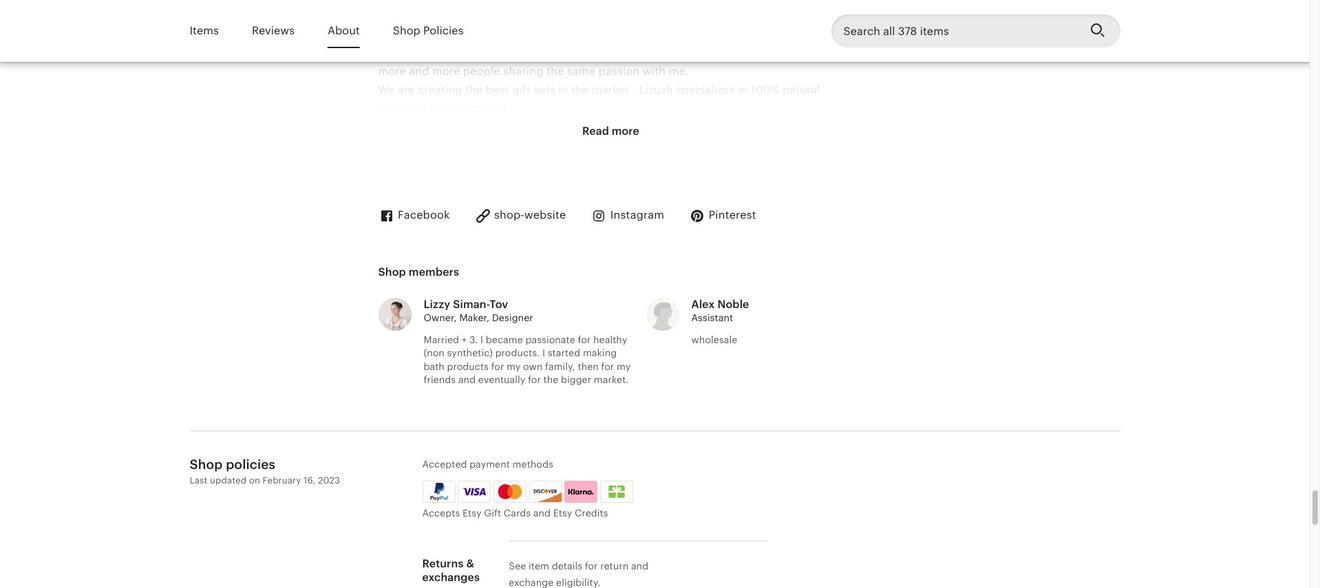 Task type: vqa. For each thing, say whether or not it's contained in the screenshot.
menu bar
no



Task type: describe. For each thing, give the bounding box(es) containing it.
&
[[467, 558, 475, 571]]

shop-website
[[494, 208, 566, 222]]

klarna image
[[565, 481, 598, 503]]

products.
[[496, 348, 540, 359]]

designer
[[492, 313, 533, 324]]

1 vertical spatial i
[[543, 348, 545, 359]]

shop policies link
[[393, 15, 464, 47]]

last
[[190, 475, 208, 486]]

wholesale
[[692, 334, 738, 345]]

alex
[[692, 298, 715, 311]]

reviews
[[252, 24, 295, 37]]

and inside see item details for return and exchange eligibility.
[[631, 562, 649, 573]]

shop-
[[494, 208, 525, 222]]

items link
[[190, 15, 219, 47]]

Search all 378 items text field
[[832, 14, 1079, 48]]

accepts etsy gift cards and etsy credits
[[422, 508, 608, 519]]

alex noble assistant
[[692, 298, 750, 324]]

accepted
[[422, 459, 467, 470]]

market.
[[594, 375, 629, 386]]

for up making
[[578, 334, 591, 345]]

shop members
[[378, 266, 459, 279]]

accepted payment methods
[[422, 459, 554, 470]]

for inside see item details for return and exchange eligibility.
[[585, 562, 598, 573]]

see item details for return and exchange eligibility.
[[509, 562, 649, 589]]

see
[[509, 562, 526, 573]]

credits
[[575, 508, 608, 519]]

returns
[[422, 558, 464, 571]]

2023
[[318, 475, 340, 486]]

items
[[190, 24, 219, 37]]

mastercard image
[[496, 483, 525, 501]]

maker,
[[460, 313, 490, 324]]

cards
[[504, 508, 531, 519]]

shop policies last updated on february 16, 2023
[[190, 458, 340, 486]]

1 vertical spatial and
[[534, 508, 551, 519]]

assistant
[[692, 313, 733, 324]]

and inside married +  3.   i became passionate for healthy (non synthetic) products.                  i started making bath products for my own family, then for my friends and eventually for the bigger market.
[[459, 375, 476, 386]]

february
[[263, 475, 301, 486]]

methods
[[513, 459, 554, 470]]

making
[[583, 348, 617, 359]]

1 my from the left
[[507, 361, 521, 372]]

bigger
[[561, 375, 592, 386]]

started
[[548, 348, 581, 359]]

then
[[578, 361, 599, 372]]

reviews link
[[252, 15, 295, 47]]

married
[[424, 334, 459, 345]]

noble
[[718, 298, 750, 311]]

facebook link
[[378, 208, 450, 224]]

pinterest link
[[689, 208, 757, 224]]

exchanges
[[422, 572, 480, 585]]

about
[[328, 24, 360, 37]]

about link
[[328, 15, 360, 47]]

policies
[[226, 458, 276, 472]]

item
[[529, 562, 550, 573]]

eventually
[[478, 375, 526, 386]]



Task type: locate. For each thing, give the bounding box(es) containing it.
0 horizontal spatial and
[[459, 375, 476, 386]]

for up eventually
[[491, 361, 504, 372]]

1 horizontal spatial and
[[534, 508, 551, 519]]

shop
[[393, 24, 421, 37], [378, 266, 406, 279], [190, 458, 223, 472]]

own
[[523, 361, 543, 372]]

shop for policies
[[393, 24, 421, 37]]

on
[[249, 475, 260, 486]]

friends
[[424, 375, 456, 386]]

shop up last
[[190, 458, 223, 472]]

facebook
[[398, 208, 450, 222]]

details
[[552, 562, 583, 573]]

return
[[601, 562, 629, 573]]

shop left policies
[[393, 24, 421, 37]]

my down products.
[[507, 361, 521, 372]]

visa image
[[463, 486, 486, 498]]

returns & exchanges
[[422, 558, 480, 585]]

shop inside shop policies last updated on february 16, 2023
[[190, 458, 223, 472]]

eligibility.
[[556, 578, 601, 589]]

0 vertical spatial and
[[459, 375, 476, 386]]

+
[[462, 334, 467, 345]]

instagram
[[611, 208, 665, 222]]

the
[[544, 375, 559, 386]]

shop left members
[[378, 266, 406, 279]]

for up eligibility.
[[585, 562, 598, 573]]

etsy
[[463, 508, 482, 519], [553, 508, 572, 519]]

0 horizontal spatial etsy
[[463, 508, 482, 519]]

0 horizontal spatial my
[[507, 361, 521, 372]]

and
[[459, 375, 476, 386], [534, 508, 551, 519], [631, 562, 649, 573]]

1 horizontal spatial my
[[617, 361, 631, 372]]

discover image
[[530, 484, 563, 504]]

policies
[[424, 24, 464, 37]]

shop for policies
[[190, 458, 223, 472]]

i right 3. at bottom
[[481, 334, 484, 345]]

website
[[525, 208, 566, 222]]

and down 'products'
[[459, 375, 476, 386]]

i
[[481, 334, 484, 345], [543, 348, 545, 359]]

family,
[[545, 361, 576, 372]]

members
[[409, 266, 459, 279]]

16,
[[304, 475, 316, 486]]

read
[[583, 124, 609, 138]]

2 my from the left
[[617, 361, 631, 372]]

healthy
[[594, 334, 628, 345]]

read more
[[583, 124, 640, 138]]

lizzy siman-tov owner, maker, designer
[[424, 298, 533, 324]]

for up market.
[[602, 361, 614, 372]]

1 horizontal spatial etsy
[[553, 508, 572, 519]]

2 etsy from the left
[[553, 508, 572, 519]]

exchange
[[509, 578, 554, 589]]

0 vertical spatial shop
[[393, 24, 421, 37]]

2 horizontal spatial and
[[631, 562, 649, 573]]

2 vertical spatial shop
[[190, 458, 223, 472]]

for down own
[[528, 375, 541, 386]]

paypal image
[[425, 483, 453, 501]]

3.
[[470, 334, 478, 345]]

became
[[486, 334, 523, 345]]

read more button
[[570, 115, 652, 148]]

1 horizontal spatial i
[[543, 348, 545, 359]]

0 horizontal spatial i
[[481, 334, 484, 345]]

shop for members
[[378, 266, 406, 279]]

bath
[[424, 361, 445, 372]]

siman-
[[453, 298, 490, 311]]

and down 'discover' icon
[[534, 508, 551, 519]]

etsy left gift
[[463, 508, 482, 519]]

accepts
[[422, 508, 460, 519]]

tov
[[490, 298, 508, 311]]

updated
[[210, 475, 247, 486]]

owner,
[[424, 313, 457, 324]]

1 vertical spatial shop
[[378, 266, 406, 279]]

(non
[[424, 348, 445, 359]]

passionate
[[526, 334, 576, 345]]

my
[[507, 361, 521, 372], [617, 361, 631, 372]]

gift
[[484, 508, 501, 519]]

shop-website link
[[475, 208, 566, 224]]

pinterest
[[709, 208, 757, 222]]

etsy down 'discover' icon
[[553, 508, 572, 519]]

married +  3.   i became passionate for healthy (non synthetic) products.                  i started making bath products for my own family, then for my friends and eventually for the bigger market.
[[424, 334, 631, 386]]

my up market.
[[617, 361, 631, 372]]

lizzy
[[424, 298, 451, 311]]

synthetic)
[[447, 348, 493, 359]]

2 vertical spatial and
[[631, 562, 649, 573]]

and right return
[[631, 562, 649, 573]]

1 etsy from the left
[[463, 508, 482, 519]]

shop policies
[[393, 24, 464, 37]]

more
[[612, 124, 640, 138]]

payment
[[470, 459, 510, 470]]

i down passionate
[[543, 348, 545, 359]]

giftcard image
[[605, 486, 629, 498]]

0 vertical spatial i
[[481, 334, 484, 345]]

products
[[447, 361, 489, 372]]

instagram link
[[591, 208, 665, 224]]

for
[[578, 334, 591, 345], [491, 361, 504, 372], [602, 361, 614, 372], [528, 375, 541, 386], [585, 562, 598, 573]]



